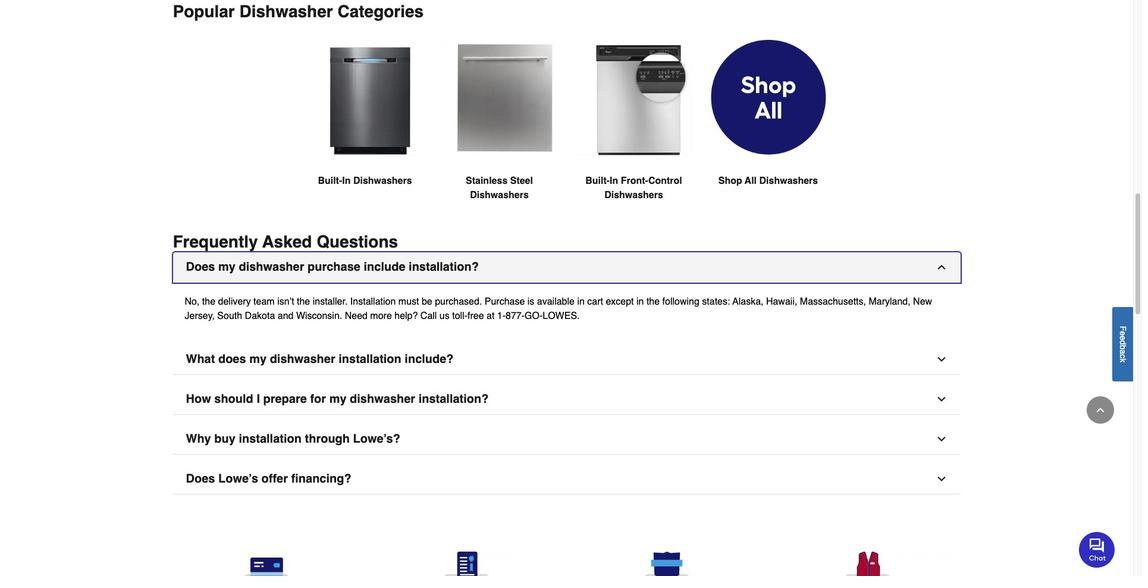 Task type: describe. For each thing, give the bounding box(es) containing it.
1 vertical spatial dishwasher
[[270, 353, 336, 366]]

toll-
[[452, 311, 468, 322]]

available
[[537, 297, 575, 307]]

dakota
[[245, 311, 275, 322]]

1-
[[497, 311, 506, 322]]

built- for built-in front-control dishwashers
[[586, 176, 610, 187]]

in for front-
[[610, 176, 619, 187]]

frequently
[[173, 232, 258, 251]]

south
[[217, 311, 242, 322]]

wisconsin.
[[296, 311, 342, 322]]

hawaii,
[[767, 297, 798, 307]]

a dark blue credit card icon. image
[[175, 552, 357, 576]]

help?
[[395, 311, 418, 322]]

how
[[186, 393, 211, 406]]

built-in dishwashers
[[318, 176, 412, 187]]

dishwashers for all
[[760, 176, 819, 187]]

at
[[487, 311, 495, 322]]

k
[[1119, 358, 1129, 362]]

does for does my dishwasher purchase include installation?
[[186, 260, 215, 274]]

is
[[528, 297, 535, 307]]

built-in dishwashers link
[[307, 40, 423, 217]]

us
[[440, 311, 450, 322]]

following
[[663, 297, 700, 307]]

1 horizontal spatial installation
[[339, 353, 402, 366]]

free
[[468, 311, 484, 322]]

shop all dishwashers
[[719, 176, 819, 187]]

team
[[254, 297, 275, 307]]

chevron down image
[[936, 354, 948, 366]]

purchase
[[485, 297, 525, 307]]

my inside "button"
[[218, 260, 236, 274]]

b
[[1119, 345, 1129, 349]]

how should i prepare for my dishwasher installation? button
[[173, 385, 961, 415]]

does for does lowe's offer financing?
[[186, 472, 215, 486]]

buy
[[214, 432, 236, 446]]

why buy installation through lowe's?
[[186, 432, 401, 446]]

1 horizontal spatial my
[[249, 353, 267, 366]]

chevron down image for lowe's?
[[936, 434, 948, 446]]

shop all dishwashers link
[[711, 40, 826, 217]]

dishwasher
[[240, 2, 333, 21]]

steel
[[511, 176, 533, 187]]

need
[[345, 311, 368, 322]]

f e e d b a c k button
[[1113, 307, 1134, 381]]

3 the from the left
[[647, 297, 660, 307]]

c
[[1119, 354, 1129, 358]]

a
[[1119, 349, 1129, 354]]

go-
[[525, 311, 543, 322]]

877-
[[506, 311, 525, 322]]

jersey,
[[185, 311, 215, 322]]

does my dishwasher purchase include installation?
[[186, 260, 479, 274]]

alaska,
[[733, 297, 764, 307]]

chevron down image inside does lowe's offer financing? button
[[936, 473, 948, 485]]

what does my dishwasher installation include?
[[186, 353, 454, 366]]

no,
[[185, 297, 200, 307]]

built-in front-control dishwashers
[[586, 176, 683, 201]]

all
[[745, 176, 757, 187]]

2 vertical spatial my
[[330, 393, 347, 406]]

financing?
[[291, 472, 352, 486]]

cart
[[588, 297, 604, 307]]

does
[[218, 353, 246, 366]]

d
[[1119, 340, 1129, 345]]

what
[[186, 353, 215, 366]]

no, the delivery team isn't the installer. installation must be purchased. purchase is available in cart except in the following states: alaska, hawaii, massachusetts, maryland, new jersey, south dakota and wisconsin. need more help? call us toll-free at 1-877-go-lowes.
[[185, 297, 933, 322]]

why buy installation through lowe's? button
[[173, 425, 961, 455]]

front-
[[621, 176, 649, 187]]

categories
[[338, 2, 424, 21]]

in for dishwashers
[[342, 176, 351, 187]]

include
[[364, 260, 406, 274]]

for
[[310, 393, 326, 406]]

except
[[606, 297, 634, 307]]

shop
[[719, 176, 743, 187]]

dishwashers inside "built-in front-control dishwashers"
[[605, 190, 664, 201]]

chat invite button image
[[1080, 531, 1116, 568]]

popular
[[173, 2, 235, 21]]

frequently asked questions
[[173, 232, 398, 251]]

new
[[914, 297, 933, 307]]



Task type: locate. For each thing, give the bounding box(es) containing it.
0 vertical spatial chevron up image
[[936, 262, 948, 274]]

my right for
[[330, 393, 347, 406]]

1 vertical spatial does
[[186, 472, 215, 486]]

0 vertical spatial does
[[186, 260, 215, 274]]

purchased.
[[435, 297, 482, 307]]

how should i prepare for my dishwasher installation?
[[186, 393, 489, 406]]

0 vertical spatial dishwasher
[[239, 260, 304, 274]]

should
[[214, 393, 253, 406]]

2 e from the top
[[1119, 336, 1129, 340]]

the left "following"
[[647, 297, 660, 307]]

in right except
[[637, 297, 644, 307]]

a stainless steel built-in front-control dishwasher. image
[[576, 40, 692, 156]]

prepare
[[263, 393, 307, 406]]

i
[[257, 393, 260, 406]]

installation
[[339, 353, 402, 366], [239, 432, 302, 446]]

a blue badge icon. image
[[576, 552, 758, 576]]

maryland,
[[869, 297, 911, 307]]

offer
[[262, 472, 288, 486]]

a dark gray built-in dishwasher. image
[[307, 40, 423, 156]]

f e e d b a c k
[[1119, 326, 1129, 362]]

dishwasher up for
[[270, 353, 336, 366]]

2 built- from the left
[[586, 176, 610, 187]]

1 in from the left
[[578, 297, 585, 307]]

states:
[[703, 297, 731, 307]]

does my dishwasher purchase include installation? button
[[173, 253, 961, 283]]

chevron down image
[[936, 394, 948, 406], [936, 434, 948, 446], [936, 473, 948, 485]]

a dark blue background check icon. image
[[376, 552, 557, 576]]

installation? inside button
[[419, 393, 489, 406]]

in left "cart"
[[578, 297, 585, 307]]

questions
[[317, 232, 398, 251]]

0 horizontal spatial in
[[342, 176, 351, 187]]

installation? up purchased.
[[409, 260, 479, 274]]

shop all. image
[[711, 40, 826, 155]]

1 vertical spatial chevron down image
[[936, 434, 948, 446]]

asked
[[262, 232, 312, 251]]

does inside button
[[186, 472, 215, 486]]

built- inside "built-in front-control dishwashers"
[[586, 176, 610, 187]]

chevron up image inside does my dishwasher purchase include installation? "button"
[[936, 262, 948, 274]]

0 vertical spatial chevron down image
[[936, 394, 948, 406]]

stainless
[[466, 176, 508, 187]]

does
[[186, 260, 215, 274], [186, 472, 215, 486]]

dishwasher
[[239, 260, 304, 274], [270, 353, 336, 366], [350, 393, 416, 406]]

dishwashers for in
[[354, 176, 412, 187]]

delivery
[[218, 297, 251, 307]]

built-
[[318, 176, 342, 187], [586, 176, 610, 187]]

my right does
[[249, 353, 267, 366]]

chevron down image inside why buy installation through lowe's? button
[[936, 434, 948, 446]]

be
[[422, 297, 433, 307]]

chevron down image inside how should i prepare for my dishwasher installation? button
[[936, 394, 948, 406]]

dishwashers for steel
[[470, 190, 529, 201]]

what does my dishwasher installation include? button
[[173, 345, 961, 375]]

e up b in the right of the page
[[1119, 336, 1129, 340]]

does lowe's offer financing?
[[186, 472, 352, 486]]

3 chevron down image from the top
[[936, 473, 948, 485]]

0 horizontal spatial installation
[[239, 432, 302, 446]]

1 vertical spatial installation
[[239, 432, 302, 446]]

a lowe's red vest icon. image
[[777, 552, 959, 576]]

through
[[305, 432, 350, 446]]

massachusetts,
[[800, 297, 867, 307]]

include?
[[405, 353, 454, 366]]

built- for built-in dishwashers
[[318, 176, 342, 187]]

in
[[342, 176, 351, 187], [610, 176, 619, 187]]

control
[[649, 176, 683, 187]]

1 built- from the left
[[318, 176, 342, 187]]

1 vertical spatial my
[[249, 353, 267, 366]]

lowe's?
[[353, 432, 401, 446]]

1 chevron down image from the top
[[936, 394, 948, 406]]

2 horizontal spatial my
[[330, 393, 347, 406]]

installation? inside "button"
[[409, 260, 479, 274]]

built-in front-control dishwashers link
[[576, 40, 692, 231]]

does left lowe's
[[186, 472, 215, 486]]

dishwashers
[[354, 176, 412, 187], [760, 176, 819, 187], [470, 190, 529, 201], [605, 190, 664, 201]]

and
[[278, 311, 294, 322]]

1 vertical spatial installation?
[[419, 393, 489, 406]]

2 the from the left
[[297, 297, 310, 307]]

0 vertical spatial installation?
[[409, 260, 479, 274]]

chevron up image inside scroll to top "element"
[[1095, 404, 1107, 416]]

installation
[[351, 297, 396, 307]]

2 vertical spatial chevron down image
[[936, 473, 948, 485]]

a stainless steel dishwasher with a bar-style handle for opening and closing. image
[[442, 40, 557, 156]]

stainless steel dishwashers
[[466, 176, 533, 201]]

call
[[421, 311, 437, 322]]

dishwasher inside "button"
[[239, 260, 304, 274]]

2 horizontal spatial the
[[647, 297, 660, 307]]

installer.
[[313, 297, 348, 307]]

my
[[218, 260, 236, 274], [249, 353, 267, 366], [330, 393, 347, 406]]

stainless steel dishwashers link
[[442, 40, 557, 231]]

1 e from the top
[[1119, 331, 1129, 336]]

0 vertical spatial installation
[[339, 353, 402, 366]]

does inside "button"
[[186, 260, 215, 274]]

2 does from the top
[[186, 472, 215, 486]]

purchase
[[308, 260, 361, 274]]

1 horizontal spatial built-
[[586, 176, 610, 187]]

isn't
[[277, 297, 294, 307]]

0 horizontal spatial my
[[218, 260, 236, 274]]

0 vertical spatial my
[[218, 260, 236, 274]]

the
[[202, 297, 216, 307], [297, 297, 310, 307], [647, 297, 660, 307]]

1 in from the left
[[342, 176, 351, 187]]

the right isn't
[[297, 297, 310, 307]]

installation?
[[409, 260, 479, 274], [419, 393, 489, 406]]

2 vertical spatial dishwasher
[[350, 393, 416, 406]]

more
[[370, 311, 392, 322]]

1 vertical spatial chevron up image
[[1095, 404, 1107, 416]]

dishwasher up lowe's?
[[350, 393, 416, 406]]

lowes.
[[543, 311, 580, 322]]

1 the from the left
[[202, 297, 216, 307]]

my down the frequently
[[218, 260, 236, 274]]

why
[[186, 432, 211, 446]]

1 horizontal spatial in
[[610, 176, 619, 187]]

1 does from the top
[[186, 260, 215, 274]]

1 horizontal spatial chevron up image
[[1095, 404, 1107, 416]]

2 in from the left
[[610, 176, 619, 187]]

in inside "built-in front-control dishwashers"
[[610, 176, 619, 187]]

popular dishwasher categories
[[173, 2, 424, 21]]

dishwasher down frequently asked questions
[[239, 260, 304, 274]]

does lowe's offer financing? button
[[173, 465, 961, 495]]

chevron up image
[[936, 262, 948, 274], [1095, 404, 1107, 416]]

0 horizontal spatial in
[[578, 297, 585, 307]]

the right no,
[[202, 297, 216, 307]]

chevron down image for for
[[936, 394, 948, 406]]

must
[[399, 297, 419, 307]]

scroll to top element
[[1087, 396, 1115, 424]]

1 horizontal spatial the
[[297, 297, 310, 307]]

does down the frequently
[[186, 260, 215, 274]]

e
[[1119, 331, 1129, 336], [1119, 336, 1129, 340]]

e up the d at the right
[[1119, 331, 1129, 336]]

dishwashers inside stainless steel dishwashers
[[470, 190, 529, 201]]

lowe's
[[218, 472, 258, 486]]

installation up does lowe's offer financing?
[[239, 432, 302, 446]]

0 horizontal spatial built-
[[318, 176, 342, 187]]

2 chevron down image from the top
[[936, 434, 948, 446]]

0 horizontal spatial the
[[202, 297, 216, 307]]

0 horizontal spatial chevron up image
[[936, 262, 948, 274]]

installation? down include?
[[419, 393, 489, 406]]

1 horizontal spatial in
[[637, 297, 644, 307]]

2 in from the left
[[637, 297, 644, 307]]

f
[[1119, 326, 1129, 331]]

installation down more
[[339, 353, 402, 366]]



Task type: vqa. For each thing, say whether or not it's contained in the screenshot.
your
no



